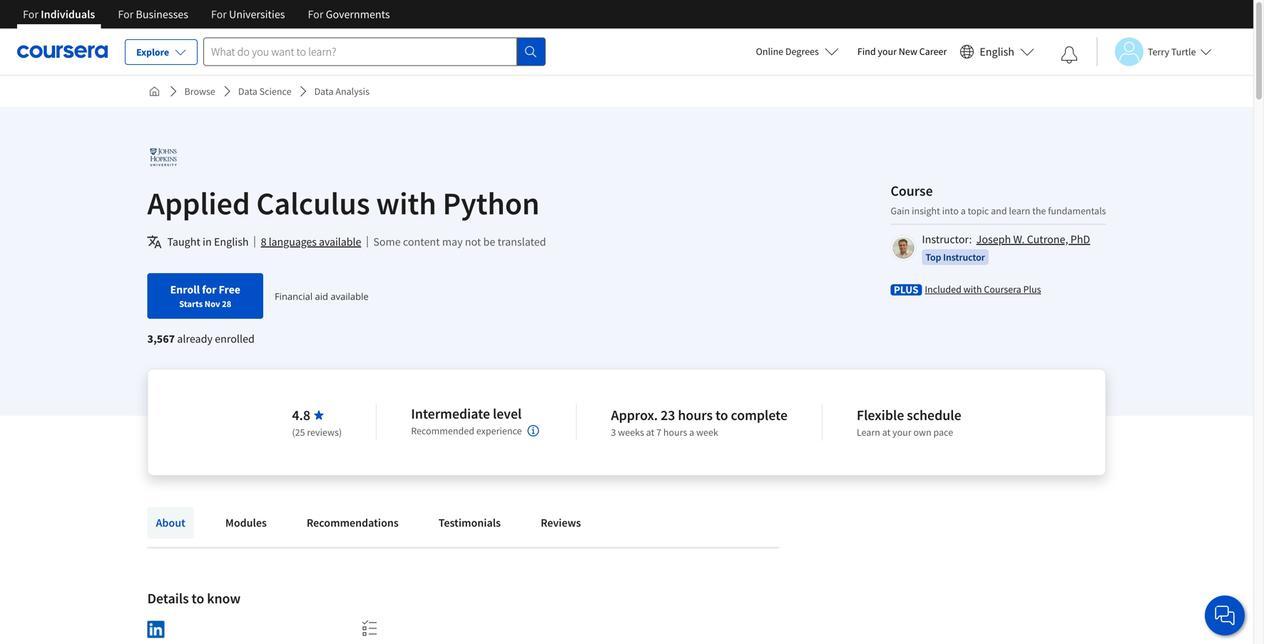 Task type: describe. For each thing, give the bounding box(es) containing it.
cutrone,
[[1027, 232, 1068, 246]]

languages
[[269, 235, 317, 249]]

financial aid available
[[275, 290, 369, 303]]

your inside flexible schedule learn at your own pace
[[893, 426, 912, 439]]

about
[[156, 516, 185, 530]]

week
[[696, 426, 718, 439]]

applied
[[147, 183, 250, 223]]

complete
[[731, 406, 788, 424]]

at inside flexible schedule learn at your own pace
[[882, 426, 891, 439]]

approx. 23 hours to complete 3 weeks at 7 hours a week
[[611, 406, 788, 439]]

flexible schedule learn at your own pace
[[857, 406, 961, 439]]

flexible
[[857, 406, 904, 424]]

universities
[[229, 7, 285, 21]]

some content may not be translated
[[373, 235, 546, 249]]

1 horizontal spatial with
[[964, 283, 982, 296]]

governments
[[326, 7, 390, 21]]

for
[[202, 283, 216, 297]]

3,567
[[147, 332, 175, 346]]

explore
[[136, 46, 169, 59]]

included with coursera plus link
[[925, 282, 1041, 296]]

the
[[1032, 204, 1046, 217]]

details to know
[[147, 590, 241, 607]]

instructor
[[943, 251, 985, 264]]

browse link
[[179, 78, 221, 104]]

recommended
[[411, 424, 474, 437]]

science
[[259, 85, 291, 98]]

data analysis
[[314, 85, 370, 98]]

online degrees button
[[745, 36, 850, 67]]

0 horizontal spatial to
[[192, 590, 204, 607]]

23
[[661, 406, 675, 424]]

starts
[[179, 298, 203, 310]]

for businesses
[[118, 7, 188, 21]]

1 vertical spatial hours
[[663, 426, 687, 439]]

recommendations link
[[298, 507, 407, 539]]

calculus
[[256, 183, 370, 223]]

free
[[219, 283, 240, 297]]

financial
[[275, 290, 313, 303]]

know
[[207, 590, 241, 607]]

instructor: joseph w. cutrone, phd top instructor
[[922, 232, 1090, 264]]

be
[[483, 235, 495, 249]]

8 languages available button
[[261, 233, 361, 250]]

0 horizontal spatial english
[[214, 235, 249, 249]]

for for universities
[[211, 7, 227, 21]]

0 horizontal spatial with
[[376, 183, 436, 223]]

recommendations
[[307, 516, 399, 530]]

find your new career
[[857, 45, 947, 58]]

joseph w. cutrone, phd image
[[893, 237, 914, 259]]

and
[[991, 204, 1007, 217]]

top
[[926, 251, 941, 264]]

28
[[222, 298, 231, 310]]

learn
[[1009, 204, 1030, 217]]

not
[[465, 235, 481, 249]]

degrees
[[785, 45, 819, 58]]

taught
[[167, 235, 200, 249]]

businesses
[[136, 7, 188, 21]]

banner navigation
[[11, 0, 401, 39]]

online
[[756, 45, 783, 58]]

intermediate
[[411, 405, 490, 423]]

0 vertical spatial your
[[878, 45, 897, 58]]

insight
[[912, 204, 940, 217]]

data for data analysis
[[314, 85, 334, 98]]

3,567 already enrolled
[[147, 332, 255, 346]]

gain
[[891, 204, 910, 217]]

english inside button
[[980, 45, 1014, 59]]

may
[[442, 235, 463, 249]]

enroll
[[170, 283, 200, 297]]

coursera
[[984, 283, 1021, 296]]

individuals
[[41, 7, 95, 21]]

topic
[[968, 204, 989, 217]]

available for financial aid available
[[331, 290, 369, 303]]

What do you want to learn? text field
[[203, 37, 517, 66]]

about link
[[147, 507, 194, 539]]

course
[[891, 182, 933, 200]]

for universities
[[211, 7, 285, 21]]

phd
[[1071, 232, 1090, 246]]

included
[[925, 283, 962, 296]]

included with coursera plus
[[925, 283, 1041, 296]]

already
[[177, 332, 213, 346]]

data science
[[238, 85, 291, 98]]

browse
[[184, 85, 215, 98]]

nov
[[205, 298, 220, 310]]

python
[[443, 183, 540, 223]]

for for individuals
[[23, 7, 38, 21]]

explore button
[[125, 39, 198, 65]]



Task type: vqa. For each thing, say whether or not it's contained in the screenshot.
dec
no



Task type: locate. For each thing, give the bounding box(es) containing it.
analysis
[[336, 85, 370, 98]]

at
[[646, 426, 654, 439], [882, 426, 891, 439]]

experience
[[476, 424, 522, 437]]

at left 7
[[646, 426, 654, 439]]

for left universities at the top left of page
[[211, 7, 227, 21]]

1 horizontal spatial to
[[716, 406, 728, 424]]

for left governments
[[308, 7, 323, 21]]

modules
[[225, 516, 267, 530]]

data science link
[[232, 78, 297, 104]]

available down applied calculus with python
[[319, 235, 361, 249]]

fundamentals
[[1048, 204, 1106, 217]]

coursera image
[[17, 40, 108, 63]]

english button
[[954, 29, 1040, 75]]

0 horizontal spatial a
[[689, 426, 694, 439]]

learn
[[857, 426, 880, 439]]

your right find
[[878, 45, 897, 58]]

w.
[[1013, 232, 1025, 246]]

1 data from the left
[[238, 85, 257, 98]]

0 horizontal spatial at
[[646, 426, 654, 439]]

8 languages available
[[261, 235, 361, 249]]

a left week
[[689, 426, 694, 439]]

modules link
[[217, 507, 275, 539]]

to left the know in the left of the page
[[192, 590, 204, 607]]

some
[[373, 235, 401, 249]]

joseph
[[976, 232, 1011, 246]]

1 vertical spatial to
[[192, 590, 204, 607]]

into
[[942, 204, 959, 217]]

new
[[899, 45, 917, 58]]

for left businesses
[[118, 7, 134, 21]]

details
[[147, 590, 189, 607]]

career
[[919, 45, 947, 58]]

english right 'in'
[[214, 235, 249, 249]]

with right included
[[964, 283, 982, 296]]

online degrees
[[756, 45, 819, 58]]

a inside the 'course gain insight into a topic and learn the fundamentals'
[[961, 204, 966, 217]]

1 vertical spatial a
[[689, 426, 694, 439]]

pace
[[934, 426, 953, 439]]

4 for from the left
[[308, 7, 323, 21]]

at inside approx. 23 hours to complete 3 weeks at 7 hours a week
[[646, 426, 654, 439]]

1 for from the left
[[23, 7, 38, 21]]

data left science
[[238, 85, 257, 98]]

for individuals
[[23, 7, 95, 21]]

to
[[716, 406, 728, 424], [192, 590, 204, 607]]

home image
[[149, 86, 160, 97]]

1 vertical spatial your
[[893, 426, 912, 439]]

level
[[493, 405, 522, 423]]

data analysis link
[[309, 78, 375, 104]]

at right learn
[[882, 426, 891, 439]]

reviews link
[[532, 507, 590, 539]]

0 vertical spatial available
[[319, 235, 361, 249]]

1 horizontal spatial data
[[314, 85, 334, 98]]

plus
[[1023, 283, 1041, 296]]

(25 reviews)
[[292, 426, 342, 439]]

in
[[203, 235, 212, 249]]

hours
[[678, 406, 713, 424], [663, 426, 687, 439]]

a
[[961, 204, 966, 217], [689, 426, 694, 439]]

with up content
[[376, 183, 436, 223]]

coursera plus image
[[891, 284, 922, 296]]

hours up week
[[678, 406, 713, 424]]

testimonials
[[439, 516, 501, 530]]

4.8
[[292, 406, 310, 424]]

enroll for free starts nov 28
[[170, 283, 240, 310]]

data left analysis on the left
[[314, 85, 334, 98]]

1 at from the left
[[646, 426, 654, 439]]

2 data from the left
[[314, 85, 334, 98]]

1 horizontal spatial at
[[882, 426, 891, 439]]

to up week
[[716, 406, 728, 424]]

to inside approx. 23 hours to complete 3 weeks at 7 hours a week
[[716, 406, 728, 424]]

for for governments
[[308, 7, 323, 21]]

7
[[656, 426, 661, 439]]

instructor:
[[922, 232, 972, 246]]

joseph w. cutrone, phd link
[[976, 232, 1090, 246]]

weeks
[[618, 426, 644, 439]]

None search field
[[203, 37, 546, 66]]

0 vertical spatial to
[[716, 406, 728, 424]]

turtle
[[1171, 45, 1196, 58]]

available inside "button"
[[319, 235, 361, 249]]

8
[[261, 235, 266, 249]]

1 horizontal spatial english
[[980, 45, 1014, 59]]

available right aid
[[331, 290, 369, 303]]

intermediate level
[[411, 405, 522, 423]]

for governments
[[308, 7, 390, 21]]

available for 8 languages available
[[319, 235, 361, 249]]

0 vertical spatial english
[[980, 45, 1014, 59]]

english
[[980, 45, 1014, 59], [214, 235, 249, 249]]

own
[[914, 426, 932, 439]]

schedule
[[907, 406, 961, 424]]

approx.
[[611, 406, 658, 424]]

find your new career link
[[850, 43, 954, 61]]

enrolled
[[215, 332, 255, 346]]

your left own
[[893, 426, 912, 439]]

(25
[[292, 426, 305, 439]]

1 vertical spatial with
[[964, 283, 982, 296]]

1 vertical spatial available
[[331, 290, 369, 303]]

english right career
[[980, 45, 1014, 59]]

testimonials link
[[430, 507, 509, 539]]

find
[[857, 45, 876, 58]]

for left individuals
[[23, 7, 38, 21]]

terry
[[1148, 45, 1169, 58]]

chat with us image
[[1214, 604, 1236, 627]]

1 horizontal spatial a
[[961, 204, 966, 217]]

3 for from the left
[[211, 7, 227, 21]]

for for businesses
[[118, 7, 134, 21]]

data
[[238, 85, 257, 98], [314, 85, 334, 98]]

a inside approx. 23 hours to complete 3 weeks at 7 hours a week
[[689, 426, 694, 439]]

1 vertical spatial english
[[214, 235, 249, 249]]

your
[[878, 45, 897, 58], [893, 426, 912, 439]]

hours right 7
[[663, 426, 687, 439]]

a right into
[[961, 204, 966, 217]]

reviews)
[[307, 426, 342, 439]]

2 at from the left
[[882, 426, 891, 439]]

0 horizontal spatial data
[[238, 85, 257, 98]]

3
[[611, 426, 616, 439]]

data for data science
[[238, 85, 257, 98]]

2 for from the left
[[118, 7, 134, 21]]

information about difficulty level pre-requisites. image
[[528, 425, 539, 437]]

reviews
[[541, 516, 581, 530]]

0 vertical spatial with
[[376, 183, 436, 223]]

johns hopkins university image
[[147, 141, 179, 173]]

0 vertical spatial a
[[961, 204, 966, 217]]

0 vertical spatial hours
[[678, 406, 713, 424]]

show notifications image
[[1061, 46, 1078, 63]]

aid
[[315, 290, 328, 303]]



